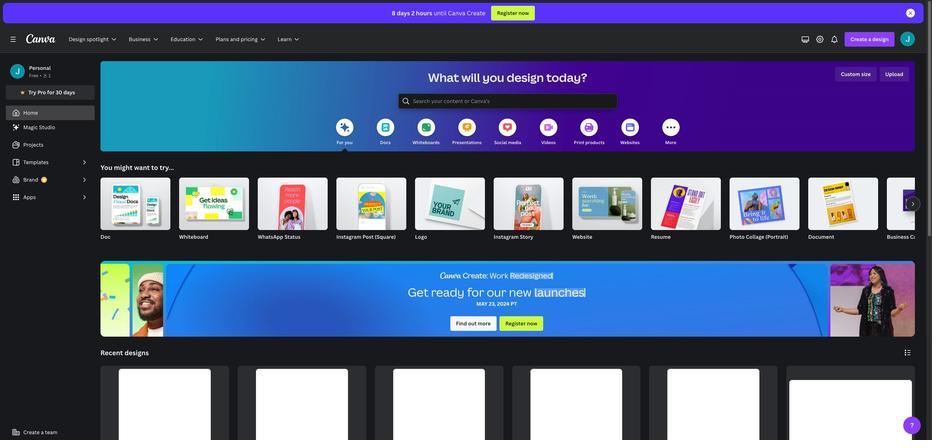 Task type: describe. For each thing, give the bounding box(es) containing it.
Search search field
[[413, 94, 602, 108]]

jacob rogers image
[[900, 32, 915, 46]]



Task type: vqa. For each thing, say whether or not it's contained in the screenshot.
with
no



Task type: locate. For each thing, give the bounding box(es) containing it.
top level navigation element
[[64, 32, 307, 47]]

None search field
[[398, 94, 617, 108]]

group
[[100, 178, 170, 250], [100, 178, 170, 230], [179, 178, 249, 250], [179, 178, 249, 230], [258, 178, 328, 250], [258, 178, 328, 234], [336, 178, 406, 250], [336, 178, 406, 230], [415, 178, 485, 250], [415, 178, 485, 230], [494, 178, 564, 250], [494, 178, 564, 234], [572, 178, 642, 250], [572, 178, 642, 230], [651, 178, 721, 250], [651, 178, 721, 233], [730, 178, 800, 250], [730, 178, 800, 230], [808, 178, 878, 250], [808, 178, 878, 230], [887, 178, 932, 250], [887, 178, 932, 230], [100, 366, 229, 440], [238, 366, 366, 440], [375, 366, 503, 440], [512, 366, 641, 440], [649, 366, 778, 440], [786, 366, 915, 440]]

list
[[6, 120, 95, 205]]



